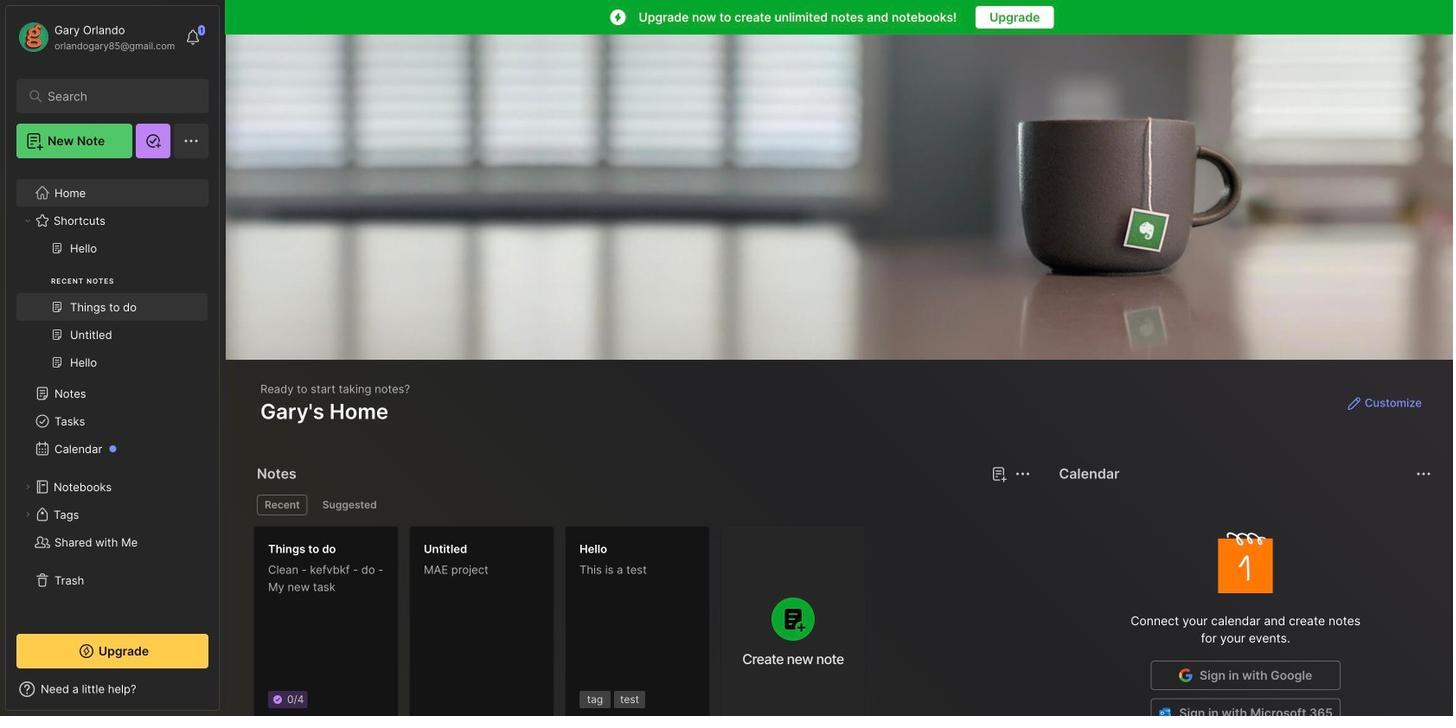 Task type: locate. For each thing, give the bounding box(es) containing it.
main element
[[0, 0, 225, 716]]

WHAT'S NEW field
[[6, 676, 219, 703]]

0 horizontal spatial more actions field
[[1011, 462, 1035, 486]]

expand tags image
[[22, 510, 33, 520]]

group
[[16, 234, 208, 387]]

0 horizontal spatial tab
[[257, 495, 308, 516]]

1 horizontal spatial more actions image
[[1414, 464, 1434, 484]]

1 horizontal spatial more actions field
[[1412, 462, 1436, 486]]

tree
[[6, 169, 219, 619]]

2 tab from the left
[[315, 495, 385, 516]]

Search text field
[[48, 88, 186, 105]]

tree inside main element
[[6, 169, 219, 619]]

tab
[[257, 495, 308, 516], [315, 495, 385, 516]]

1 more actions image from the left
[[1013, 464, 1033, 484]]

row group
[[253, 526, 876, 716]]

2 more actions image from the left
[[1414, 464, 1434, 484]]

None search field
[[48, 86, 186, 106]]

1 horizontal spatial tab
[[315, 495, 385, 516]]

more actions image
[[1013, 464, 1033, 484], [1414, 464, 1434, 484]]

0 horizontal spatial more actions image
[[1013, 464, 1033, 484]]

1 more actions field from the left
[[1011, 462, 1035, 486]]

More actions field
[[1011, 462, 1035, 486], [1412, 462, 1436, 486]]

tab list
[[257, 495, 1028, 516]]

group inside tree
[[16, 234, 208, 387]]



Task type: vqa. For each thing, say whether or not it's contained in the screenshot.
10 GB 'uploads'
no



Task type: describe. For each thing, give the bounding box(es) containing it.
none search field inside main element
[[48, 86, 186, 106]]

Account field
[[16, 20, 175, 55]]

2 more actions field from the left
[[1412, 462, 1436, 486]]

click to collapse image
[[218, 684, 231, 705]]

expand notebooks image
[[22, 482, 33, 492]]

1 tab from the left
[[257, 495, 308, 516]]



